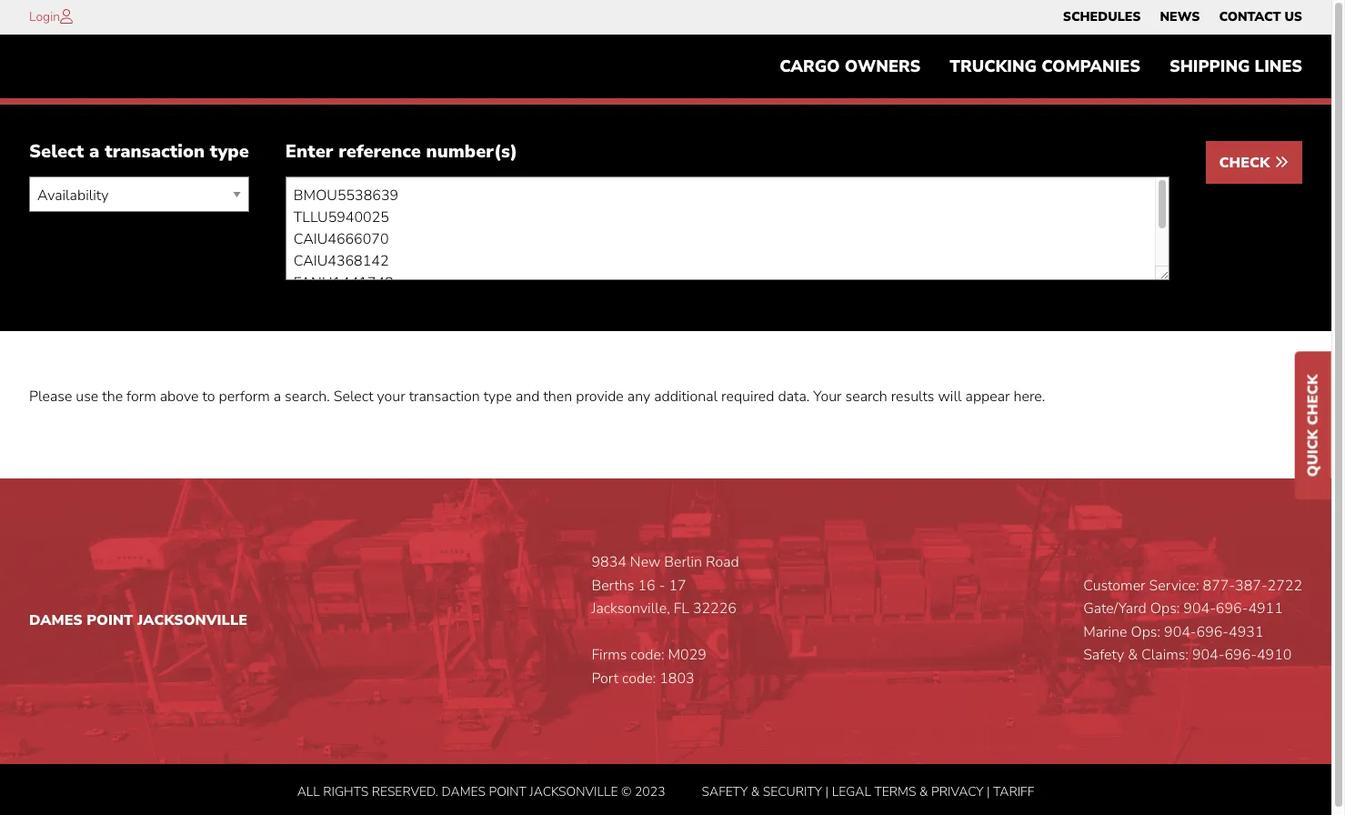 Task type: vqa. For each thing, say whether or not it's contained in the screenshot.
Please use the form above to perform a search. Select your transaction type and then provide any additional required data. Your search results will appear here. Quick Check
no



Task type: locate. For each thing, give the bounding box(es) containing it.
0 vertical spatial a
[[89, 140, 100, 164]]

| left tariff link
[[987, 783, 990, 800]]

shipping lines
[[1170, 56, 1303, 78]]

ops: up claims:
[[1131, 622, 1161, 642]]

select a transaction type
[[29, 140, 249, 164]]

0 vertical spatial type
[[210, 140, 249, 164]]

here.
[[1014, 387, 1046, 407]]

jacksonville
[[137, 610, 248, 631], [530, 783, 618, 800]]

904- right claims:
[[1193, 645, 1225, 665]]

fl
[[674, 599, 690, 619]]

legal
[[832, 783, 872, 800]]

1 vertical spatial type
[[484, 387, 512, 407]]

appear
[[966, 387, 1010, 407]]

0 horizontal spatial check
[[1220, 153, 1275, 173]]

menu bar containing cargo owners
[[765, 48, 1318, 85]]

0 horizontal spatial dames
[[29, 610, 83, 631]]

0 vertical spatial dames
[[29, 610, 83, 631]]

cargo owners link
[[765, 48, 936, 85]]

safety left security at the right bottom of the page
[[702, 783, 748, 800]]

9834
[[592, 552, 627, 572]]

ops:
[[1151, 599, 1180, 619], [1131, 622, 1161, 642]]

and
[[516, 387, 540, 407]]

type left and
[[484, 387, 512, 407]]

1 vertical spatial code:
[[622, 669, 656, 689]]

0 vertical spatial safety
[[1084, 645, 1125, 665]]

1 vertical spatial menu bar
[[765, 48, 1318, 85]]

dames
[[29, 610, 83, 631], [442, 783, 486, 800]]

check
[[1220, 153, 1275, 173], [1304, 375, 1324, 425]]

ops: down service:
[[1151, 599, 1180, 619]]

point
[[87, 610, 133, 631], [489, 783, 527, 800]]

reserved.
[[372, 783, 439, 800]]

1 horizontal spatial safety
[[1084, 645, 1125, 665]]

1803
[[660, 669, 695, 689]]

search
[[846, 387, 888, 407]]

your
[[377, 387, 405, 407]]

claims:
[[1142, 645, 1189, 665]]

1 vertical spatial safety
[[702, 783, 748, 800]]

all rights reserved. dames point jacksonville © 2023
[[297, 783, 666, 800]]

1 horizontal spatial point
[[489, 783, 527, 800]]

check inside button
[[1220, 153, 1275, 173]]

0 vertical spatial transaction
[[105, 140, 205, 164]]

904-
[[1184, 599, 1216, 619], [1165, 622, 1197, 642], [1193, 645, 1225, 665]]

1 vertical spatial a
[[274, 387, 281, 407]]

results
[[891, 387, 935, 407]]

menu bar
[[1054, 5, 1313, 30], [765, 48, 1318, 85]]

cargo owners
[[780, 56, 921, 78]]

please
[[29, 387, 72, 407]]

& right terms at the bottom right of page
[[920, 783, 929, 800]]

0 horizontal spatial select
[[29, 140, 84, 164]]

1 vertical spatial dames
[[442, 783, 486, 800]]

type left enter
[[210, 140, 249, 164]]

menu bar down schedules link on the right of page
[[765, 48, 1318, 85]]

1 vertical spatial ops:
[[1131, 622, 1161, 642]]

dames point jacksonville
[[29, 610, 248, 631]]

Enter reference number(s) text field
[[286, 177, 1170, 281]]

enter reference number(s)
[[286, 140, 518, 164]]

0 horizontal spatial a
[[89, 140, 100, 164]]

safety inside customer service: 877-387-2722 gate/yard ops: 904-696-4911 marine ops: 904-696-4931 safety & claims: 904-696-4910
[[1084, 645, 1125, 665]]

1 vertical spatial select
[[334, 387, 374, 407]]

companies
[[1042, 56, 1141, 78]]

trucking companies link
[[936, 48, 1156, 85]]

0 horizontal spatial point
[[87, 610, 133, 631]]

0 vertical spatial select
[[29, 140, 84, 164]]

menu bar up shipping
[[1054, 5, 1313, 30]]

0 horizontal spatial &
[[751, 783, 760, 800]]

then
[[544, 387, 573, 407]]

&
[[1128, 645, 1138, 665], [751, 783, 760, 800], [920, 783, 929, 800]]

1 vertical spatial transaction
[[409, 387, 480, 407]]

& left security at the right bottom of the page
[[751, 783, 760, 800]]

1 horizontal spatial jacksonville
[[530, 783, 618, 800]]

code: right port
[[622, 669, 656, 689]]

will
[[939, 387, 962, 407]]

0 vertical spatial 696-
[[1216, 599, 1249, 619]]

schedules link
[[1063, 5, 1141, 30]]

2023
[[635, 783, 666, 800]]

safety
[[1084, 645, 1125, 665], [702, 783, 748, 800]]

customer service: 877-387-2722 gate/yard ops: 904-696-4911 marine ops: 904-696-4931 safety & claims: 904-696-4910
[[1084, 576, 1303, 665]]

904- down "877-" at right bottom
[[1184, 599, 1216, 619]]

1 horizontal spatial a
[[274, 387, 281, 407]]

enter
[[286, 140, 333, 164]]

2 | from the left
[[987, 783, 990, 800]]

& left claims:
[[1128, 645, 1138, 665]]

696-
[[1216, 599, 1249, 619], [1197, 622, 1229, 642], [1225, 645, 1257, 665]]

| left legal at the right
[[826, 783, 829, 800]]

2 vertical spatial 696-
[[1225, 645, 1257, 665]]

transaction
[[105, 140, 205, 164], [409, 387, 480, 407]]

customer
[[1084, 576, 1146, 596]]

0 vertical spatial check
[[1220, 153, 1275, 173]]

0 horizontal spatial |
[[826, 783, 829, 800]]

0 horizontal spatial type
[[210, 140, 249, 164]]

code:
[[631, 645, 665, 665], [622, 669, 656, 689]]

us
[[1285, 8, 1303, 25]]

1 horizontal spatial check
[[1304, 375, 1324, 425]]

387-
[[1236, 576, 1268, 596]]

your
[[814, 387, 842, 407]]

code: up 1803
[[631, 645, 665, 665]]

login
[[29, 8, 60, 25]]

type
[[210, 140, 249, 164], [484, 387, 512, 407]]

form
[[127, 387, 156, 407]]

4910
[[1257, 645, 1292, 665]]

1 vertical spatial point
[[489, 783, 527, 800]]

0 vertical spatial jacksonville
[[137, 610, 248, 631]]

safety down marine
[[1084, 645, 1125, 665]]

a
[[89, 140, 100, 164], [274, 387, 281, 407]]

1 horizontal spatial |
[[987, 783, 990, 800]]

road
[[706, 552, 740, 572]]

please use the form above to perform a search. select your transaction type and then provide any additional required data. your search results will appear here.
[[29, 387, 1046, 407]]

2 horizontal spatial &
[[1128, 645, 1138, 665]]

use
[[76, 387, 99, 407]]

footer
[[0, 479, 1332, 815]]

select
[[29, 140, 84, 164], [334, 387, 374, 407]]

2 vertical spatial 904-
[[1193, 645, 1225, 665]]

0 vertical spatial menu bar
[[1054, 5, 1313, 30]]

|
[[826, 783, 829, 800], [987, 783, 990, 800]]

904- up claims:
[[1165, 622, 1197, 642]]



Task type: describe. For each thing, give the bounding box(es) containing it.
above
[[160, 387, 199, 407]]

menu bar containing schedules
[[1054, 5, 1313, 30]]

4911
[[1249, 599, 1284, 619]]

any
[[628, 387, 651, 407]]

login link
[[29, 8, 60, 25]]

marine
[[1084, 622, 1128, 642]]

2722
[[1268, 576, 1303, 596]]

0 vertical spatial point
[[87, 610, 133, 631]]

cargo
[[780, 56, 840, 78]]

contact
[[1220, 8, 1282, 25]]

firms
[[592, 645, 627, 665]]

1 vertical spatial jacksonville
[[530, 783, 618, 800]]

to
[[202, 387, 215, 407]]

search.
[[285, 387, 330, 407]]

schedules
[[1063, 8, 1141, 25]]

1 horizontal spatial type
[[484, 387, 512, 407]]

footer containing 9834 new berlin road
[[0, 479, 1332, 815]]

firms code:  m029 port code:  1803
[[592, 645, 707, 689]]

17
[[669, 576, 687, 596]]

1 vertical spatial check
[[1304, 375, 1324, 425]]

new
[[630, 552, 661, 572]]

data.
[[778, 387, 810, 407]]

rights
[[323, 783, 369, 800]]

contact us
[[1220, 8, 1303, 25]]

-
[[659, 576, 666, 596]]

privacy
[[932, 783, 984, 800]]

number(s)
[[426, 140, 518, 164]]

jacksonville,
[[592, 599, 670, 619]]

©
[[621, 783, 632, 800]]

1 | from the left
[[826, 783, 829, 800]]

0 vertical spatial ops:
[[1151, 599, 1180, 619]]

32226
[[693, 599, 737, 619]]

16
[[638, 576, 656, 596]]

0 horizontal spatial safety
[[702, 783, 748, 800]]

1 horizontal spatial &
[[920, 783, 929, 800]]

service:
[[1150, 576, 1200, 596]]

4931
[[1229, 622, 1264, 642]]

perform
[[219, 387, 270, 407]]

1 vertical spatial 696-
[[1197, 622, 1229, 642]]

shipping
[[1170, 56, 1251, 78]]

provide
[[576, 387, 624, 407]]

1 horizontal spatial select
[[334, 387, 374, 407]]

all
[[297, 783, 320, 800]]

0 vertical spatial code:
[[631, 645, 665, 665]]

safety & security | legal terms & privacy | tariff
[[702, 783, 1035, 800]]

877-
[[1203, 576, 1236, 596]]

1 horizontal spatial dames
[[442, 783, 486, 800]]

lines
[[1255, 56, 1303, 78]]

shipping lines link
[[1156, 48, 1318, 85]]

quick check
[[1304, 375, 1324, 477]]

check button
[[1206, 141, 1303, 184]]

news
[[1161, 8, 1200, 25]]

& inside customer service: 877-387-2722 gate/yard ops: 904-696-4911 marine ops: 904-696-4931 safety & claims: 904-696-4910
[[1128, 645, 1138, 665]]

tariff
[[994, 783, 1035, 800]]

0 vertical spatial 904-
[[1184, 599, 1216, 619]]

tariff link
[[994, 783, 1035, 800]]

required
[[722, 387, 775, 407]]

trucking
[[950, 56, 1037, 78]]

angle double right image
[[1275, 155, 1289, 170]]

quick
[[1304, 430, 1324, 477]]

terms
[[875, 783, 917, 800]]

1 horizontal spatial transaction
[[409, 387, 480, 407]]

trucking companies
[[950, 56, 1141, 78]]

1 vertical spatial 904-
[[1165, 622, 1197, 642]]

additional
[[654, 387, 718, 407]]

legal terms & privacy link
[[832, 783, 984, 800]]

safety & security link
[[702, 783, 823, 800]]

user image
[[60, 9, 73, 24]]

security
[[763, 783, 823, 800]]

berths
[[592, 576, 635, 596]]

berlin
[[665, 552, 703, 572]]

reference
[[339, 140, 421, 164]]

0 horizontal spatial jacksonville
[[137, 610, 248, 631]]

0 horizontal spatial transaction
[[105, 140, 205, 164]]

contact us link
[[1220, 5, 1303, 30]]

news link
[[1161, 5, 1200, 30]]

owners
[[845, 56, 921, 78]]

9834 new berlin road berths 16 - 17 jacksonville, fl 32226
[[592, 552, 740, 619]]

quick check link
[[1296, 352, 1332, 500]]

the
[[102, 387, 123, 407]]

port
[[592, 669, 619, 689]]

gate/yard
[[1084, 599, 1147, 619]]

m029
[[668, 645, 707, 665]]



